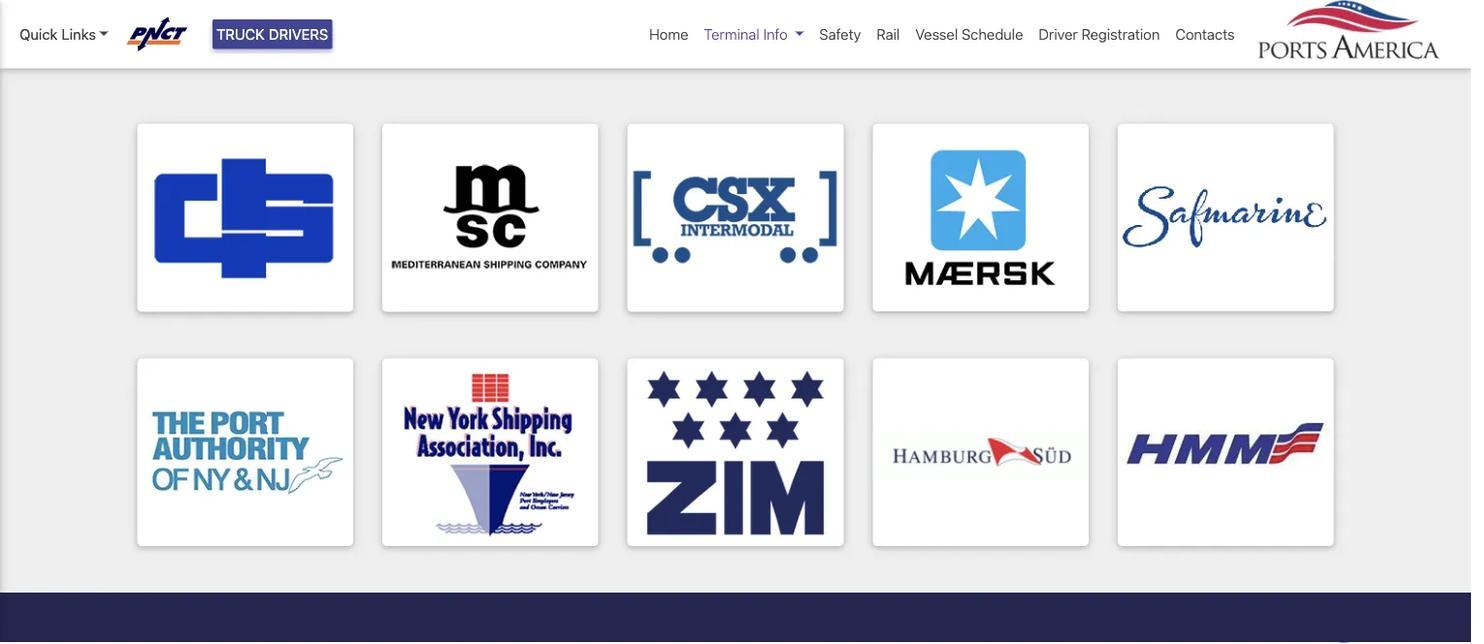 Task type: vqa. For each thing, say whether or not it's contained in the screenshot.
Registration
yes



Task type: describe. For each thing, give the bounding box(es) containing it.
terminal info link
[[696, 15, 812, 53]]

truck drivers link
[[213, 19, 332, 49]]

vessel schedule link
[[908, 15, 1031, 53]]

contacts link
[[1168, 15, 1243, 53]]

info
[[763, 26, 788, 43]]

rail
[[877, 26, 900, 43]]

contacts
[[1175, 26, 1235, 43]]

quick links link
[[19, 23, 108, 45]]

vessel
[[915, 26, 958, 43]]

terminal info
[[704, 26, 788, 43]]

vessel schedule
[[915, 26, 1023, 43]]

drivers
[[269, 26, 328, 43]]

industry links
[[92, 45, 190, 63]]

0 horizontal spatial home
[[30, 45, 72, 63]]

home link
[[641, 15, 696, 53]]



Task type: locate. For each thing, give the bounding box(es) containing it.
quick
[[19, 26, 58, 43]]

0 vertical spatial home
[[649, 26, 688, 43]]

rail link
[[869, 15, 908, 53]]

truck
[[216, 26, 265, 43]]

links right quick
[[61, 26, 96, 43]]

driver registration
[[1039, 26, 1160, 43]]

0 vertical spatial links
[[61, 26, 96, 43]]

1 vertical spatial home
[[30, 45, 72, 63]]

industry
[[92, 45, 149, 63]]

terminal
[[704, 26, 760, 43]]

links
[[61, 26, 96, 43], [153, 45, 190, 63]]

links right the industry
[[153, 45, 190, 63]]

home left terminal
[[649, 26, 688, 43]]

registration
[[1082, 26, 1160, 43]]

1 horizontal spatial home
[[649, 26, 688, 43]]

safety
[[819, 26, 861, 43]]

safety link
[[812, 15, 869, 53]]

0 horizontal spatial links
[[61, 26, 96, 43]]

home down the quick links
[[30, 45, 72, 63]]

links for industry links
[[153, 45, 190, 63]]

driver registration link
[[1031, 15, 1168, 53]]

1 vertical spatial links
[[153, 45, 190, 63]]

home
[[649, 26, 688, 43], [30, 45, 72, 63]]

driver
[[1039, 26, 1078, 43]]

links for quick links
[[61, 26, 96, 43]]

1 horizontal spatial links
[[153, 45, 190, 63]]

truck drivers
[[216, 26, 328, 43]]

quick links
[[19, 26, 96, 43]]

schedule
[[962, 26, 1023, 43]]



